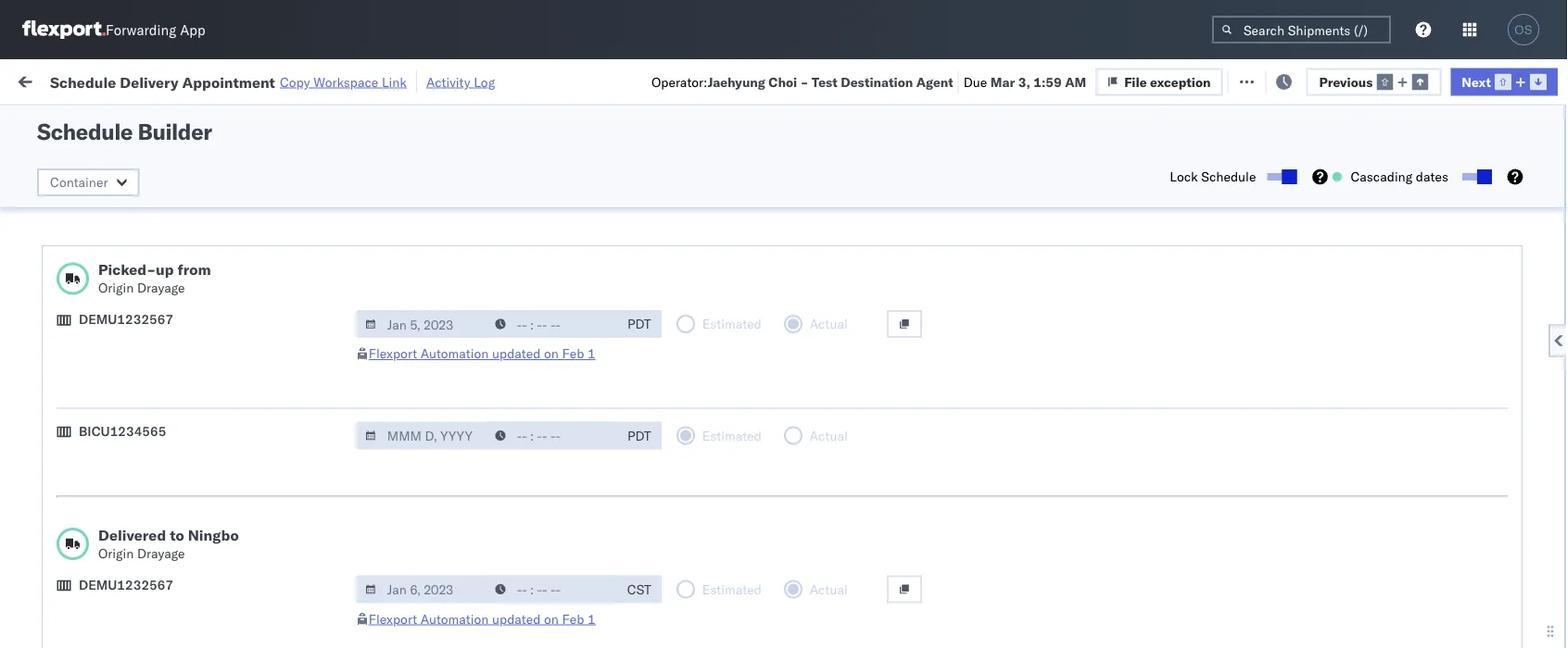 Task type: vqa. For each thing, say whether or not it's contained in the screenshot.
leftmost 'Route'
no



Task type: describe. For each thing, give the bounding box(es) containing it.
1 ocean fcl from the top
[[567, 199, 632, 215]]

forwarding app
[[106, 21, 205, 38]]

: for snoozed
[[426, 115, 430, 129]]

air for 11:00 am cst, feb 25, 2023
[[567, 321, 584, 337]]

flexport automation updated on feb 1 button for pdt
[[369, 346, 596, 362]]

pdt for bicu1234565
[[627, 428, 651, 444]]

dates
[[1416, 169, 1449, 185]]

2 flexport demo consignee from the top
[[688, 444, 840, 460]]

angeles, for first confirm pickup from los angeles, ca link from the bottom of the page
[[191, 229, 242, 246]]

pickup for second schedule pickup from los angeles, ca link
[[101, 352, 141, 368]]

agent
[[916, 73, 954, 90]]

maeu1234567
[[1142, 239, 1236, 255]]

11:00 am cst, feb 25, 2023
[[298, 321, 476, 337]]

message (0)
[[248, 72, 324, 88]]

2 fcl from the top
[[609, 362, 632, 378]]

previous button
[[1307, 68, 1442, 96]]

c/o
[[996, 566, 1018, 582]]

1 horizontal spatial file
[[1252, 72, 1274, 88]]

by:
[[67, 114, 85, 130]]

1 integration test account - on ag from the left
[[688, 321, 887, 337]]

1 on from the left
[[847, 321, 866, 337]]

my work
[[19, 67, 101, 93]]

container for container
[[50, 174, 108, 190]]

20
[[1520, 484, 1536, 501]]

2 integration from the left
[[808, 321, 872, 337]]

MMM D, YYYY text field
[[356, 576, 487, 604]]

work
[[201, 72, 234, 88]]

2 schedule pickup from los angeles, ca link from the top
[[43, 351, 263, 388]]

import work button
[[149, 59, 241, 101]]

1 for cst
[[588, 611, 596, 628]]

1 fcl from the top
[[609, 199, 632, 215]]

flexport demo consignee for schedule delivery appointment
[[688, 484, 840, 501]]

flex-1911466 for schedule pickup from los angeles, ca
[[1023, 403, 1120, 419]]

products
[[722, 607, 774, 623]]

24, for 1:59 am cst, feb 24, 2023
[[413, 199, 433, 215]]

4 resize handle column header from the left
[[656, 144, 679, 649]]

to
[[170, 526, 184, 545]]

container for container numbers
[[1142, 144, 1192, 158]]

1 schedule pickup from los angeles, ca button from the top
[[43, 147, 263, 186]]

origin for delivered to ningbo
[[98, 546, 134, 562]]

updated for pdt
[[492, 346, 541, 362]]

delivered
[[98, 526, 166, 545]]

otter for otter products, llc
[[808, 607, 839, 623]]

operator: jaehyung choi - test destination agent
[[652, 73, 954, 90]]

work,
[[194, 115, 224, 129]]

schedule pickup from los angeles, ca link for 4th schedule pickup from los angeles, ca button from the bottom of the page
[[43, 147, 263, 184]]

6 ocean from the top
[[567, 484, 605, 501]]

ca for 4th schedule pickup from los angeles, ca button from the bottom of the page's schedule pickup from los angeles, ca link
[[43, 166, 60, 183]]

0 vertical spatial appointment
[[182, 73, 275, 91]]

ca for first confirm pickup from los angeles, ca link from the bottom of the page
[[43, 248, 60, 264]]

1 flex- from the top
[[1023, 199, 1063, 215]]

schedule pickup from los angeles, ca for 4th schedule pickup from los angeles, ca button from the bottom of the page's schedule pickup from los angeles, ca link
[[43, 148, 250, 183]]

pickup for schedule pickup from los angeles, ca link related to third schedule pickup from los angeles, ca button from the bottom of the page
[[101, 393, 141, 409]]

upload proof of delivery
[[43, 320, 186, 336]]

ningbo
[[188, 526, 239, 545]]

angeles, for schedule pickup from los angeles, ca link related to 1st schedule pickup from los angeles, ca button from the bottom
[[199, 596, 250, 613]]

confirm pickup from los angeles, ca for first confirm pickup from los angeles, ca link from the bottom of the page
[[43, 229, 242, 264]]

picked-
[[98, 260, 156, 279]]

1 resize handle column header from the left
[[265, 144, 287, 649]]

3 ocean from the top
[[567, 362, 605, 378]]

schedule pickup from amsterdam airport schiphol, haarlemmermeer, netherlands
[[43, 556, 252, 609]]

os button
[[1503, 8, 1545, 51]]

import work
[[156, 72, 234, 88]]

batch action button
[[1436, 66, 1557, 94]]

angeles, for 1st confirm pickup from los angeles, ca link from the top of the page
[[191, 189, 242, 205]]

activity
[[426, 74, 471, 90]]

schedule pickup from los angeles, ca link for third schedule pickup from los angeles, ca button from the bottom of the page
[[43, 392, 263, 429]]

cascading dates
[[1351, 169, 1449, 185]]

workspace
[[313, 74, 378, 90]]

1911466 for schedule delivery appointment
[[1063, 484, 1120, 501]]

angeles, for schedule pickup from los angeles, ca link related to third schedule pickup from los angeles, ca button from the bottom of the page
[[199, 393, 250, 409]]

1 horizontal spatial exception
[[1278, 72, 1338, 88]]

airport
[[43, 574, 84, 590]]

schedule pickup from los angeles, ca for schedule pickup from los angeles, ca link related to 1st schedule pickup from los angeles, ca button from the bottom
[[43, 596, 250, 631]]

2 resize handle column header from the left
[[471, 144, 493, 649]]

feb for 11:30 am cst, feb 24, 2023
[[395, 240, 418, 256]]

3 fcl from the top
[[609, 403, 632, 419]]

appointment for first "schedule delivery appointment" button's schedule delivery appointment link
[[152, 483, 228, 500]]

3 resize handle column header from the left
[[536, 144, 558, 649]]

schedule pickup from amsterdam airport schiphol, haarlemmermeer, netherlands button
[[43, 555, 263, 609]]

workitem
[[20, 152, 69, 165]]

2 integration test account - on ag from the left
[[808, 321, 1008, 337]]

wi
[[1540, 484, 1553, 501]]

1 honeywell - test account from the left
[[688, 240, 841, 256]]

previous
[[1320, 73, 1373, 90]]

-- : -- -- text field for bicu1234565
[[486, 422, 617, 450]]

schedule delivery appointment for first "schedule delivery appointment" button's schedule delivery appointment link
[[43, 483, 228, 500]]

next button
[[1451, 68, 1558, 96]]

demo123
[[1263, 199, 1325, 215]]

flxt00001977428a
[[1263, 240, 1390, 256]]

up
[[156, 260, 174, 279]]

operator:
[[652, 73, 708, 90]]

760 at risk
[[340, 72, 404, 88]]

delivered to ningbo origin drayage
[[98, 526, 239, 562]]

2 ocean fcl from the top
[[567, 362, 632, 378]]

activity log
[[426, 74, 495, 90]]

pickup for schedule pickup from amsterdam airport schiphol, haarlemmermeer, netherlands link on the bottom left of the page
[[101, 556, 141, 572]]

1:59 am cst, feb 28, 2023
[[298, 362, 468, 378]]

haarlemmermeer,
[[146, 574, 252, 590]]

ca for schedule pickup from los angeles, ca link corresponding to 3rd schedule pickup from los angeles, ca button from the top of the page
[[43, 452, 60, 468]]

delivery up the delivered at the bottom left
[[101, 483, 148, 500]]

progress
[[289, 115, 335, 129]]

los for schedule pickup from los angeles, ca link corresponding to 3rd schedule pickup from los angeles, ca button from the top of the page
[[175, 433, 195, 450]]

numbers for container numbers
[[1142, 159, 1188, 173]]

-- for schedule pickup from los angeles, ca
[[1263, 403, 1279, 419]]

pm
[[338, 566, 358, 582]]

2 on from the left
[[967, 321, 986, 337]]

angeles, for second schedule pickup from los angeles, ca link
[[199, 352, 250, 368]]

7 resize handle column header from the left
[[1110, 144, 1133, 649]]

link
[[382, 74, 407, 90]]

1 horizontal spatial file exception
[[1252, 72, 1338, 88]]

flexport automation updated on feb 1 for cst
[[369, 611, 596, 628]]

drayage for delivered
[[137, 546, 185, 562]]

confirm for confirm delivery link
[[43, 279, 90, 296]]

ca for schedule pickup from los angeles, ca link related to 1st schedule pickup from los angeles, ca button from the bottom
[[43, 615, 60, 631]]

5 fcl from the top
[[609, 484, 632, 501]]

1911466 for schedule pickup from los angeles, ca
[[1063, 403, 1120, 419]]

products,
[[842, 607, 899, 623]]

2 confirm pickup from los angeles, ca button from the top
[[43, 228, 263, 267]]

-- : -- -- text field
[[486, 576, 617, 604]]

confirm delivery
[[43, 279, 141, 296]]

on for pdt
[[544, 346, 559, 362]]

workitem button
[[11, 147, 269, 166]]

1 for pdt
[[588, 346, 596, 362]]

205 on track
[[426, 72, 501, 88]]

my
[[19, 67, 48, 93]]

app
[[180, 21, 205, 38]]

due mar 3, 1:59 am
[[964, 73, 1087, 90]]

1 confirm pickup from los angeles, ca button from the top
[[43, 188, 263, 227]]

at
[[368, 72, 379, 88]]

container numbers
[[1142, 144, 1192, 173]]

4 schedule pickup from los angeles, ca button from the top
[[43, 596, 263, 634]]

destination
[[841, 73, 913, 90]]

bicu1234565, for schedule pickup from los angeles, ca
[[1142, 402, 1233, 419]]

2 1:59 am cst, mar 3, 2023 from the top
[[298, 444, 462, 460]]

los for schedule pickup from los angeles, ca link related to third schedule pickup from los angeles, ca button from the bottom of the page
[[175, 393, 195, 409]]

ready
[[141, 115, 174, 129]]

ca for 1st confirm pickup from los angeles, ca link from the top of the page
[[43, 207, 60, 223]]

drayage for picked-
[[137, 280, 185, 296]]

2 honeywell - test account from the left
[[808, 240, 961, 256]]

confirm pickup from los angeles, ca for 1st confirm pickup from los angeles, ca link from the top of the page
[[43, 189, 242, 223]]

confirm delivery link
[[43, 279, 141, 297]]

los for second schedule pickup from los angeles, ca link
[[175, 352, 195, 368]]

otter products - test account
[[688, 607, 866, 623]]

message
[[248, 72, 300, 88]]

angeles, for schedule pickup from los angeles, ca link corresponding to 3rd schedule pickup from los angeles, ca button from the top of the page
[[199, 433, 250, 450]]

demo for schedule delivery appointment
[[740, 484, 774, 501]]

angeles, for 4th schedule pickup from los angeles, ca button from the bottom of the page's schedule pickup from los angeles, ca link
[[199, 148, 250, 164]]

schedule inside the schedule pickup from amsterdam airport schiphol, haarlemmermeer, netherlands
[[43, 556, 97, 572]]

lagerfeld
[[835, 566, 891, 582]]

0 horizontal spatial file exception
[[1125, 73, 1211, 90]]

operator
[[1494, 152, 1539, 165]]

karl lagerfeld international b.v c/o bleckmann
[[808, 566, 1088, 582]]

2 demo from the top
[[740, 444, 774, 460]]

schedule pickup from los angeles, ca link for 1st schedule pickup from los angeles, ca button from the bottom
[[43, 596, 263, 633]]

schedule pickup from los angeles, ca for schedule pickup from los angeles, ca link related to third schedule pickup from los angeles, ca button from the bottom of the page
[[43, 393, 250, 427]]

3 ocean fcl from the top
[[567, 403, 632, 419]]

1 schedule delivery appointment button from the top
[[43, 482, 228, 503]]

pickup for schedule pickup from los angeles, ca link corresponding to 3rd schedule pickup from los angeles, ca button from the top of the page
[[101, 433, 141, 450]]

numbers for mbl/mawb numbers
[[1330, 152, 1376, 165]]

llc
[[902, 607, 925, 623]]

los for first confirm pickup from los angeles, ca link from the bottom of the page
[[167, 229, 188, 246]]

schedule delivery appointment for schedule delivery appointment link related to second "schedule delivery appointment" button from the top of the page
[[43, 524, 228, 540]]

otter for otter products - test account
[[688, 607, 718, 623]]

los for schedule pickup from los angeles, ca link related to 1st schedule pickup from los angeles, ca button from the bottom
[[175, 596, 195, 613]]

otter products, llc
[[808, 607, 925, 623]]



Task type: locate. For each thing, give the bounding box(es) containing it.
2 vertical spatial on
[[544, 611, 559, 628]]

-- : -- -- text field
[[486, 311, 617, 338], [486, 422, 617, 450]]

schedule pickup from los angeles, ca button up the delivered at the bottom left
[[43, 432, 263, 471]]

1 horizontal spatial :
[[426, 115, 430, 129]]

pdt
[[627, 316, 651, 332], [627, 428, 651, 444]]

0 horizontal spatial file
[[1125, 73, 1147, 90]]

confirm pickup from los angeles, ca button down workitem button
[[43, 188, 263, 227]]

2 vertical spatial demo
[[740, 484, 774, 501]]

4 ocean fcl from the top
[[567, 444, 632, 460]]

ocean lcl for otter
[[567, 607, 631, 623]]

appointment
[[182, 73, 275, 91], [152, 483, 228, 500], [152, 524, 228, 540]]

None checkbox
[[1463, 173, 1489, 181]]

schedule delivery appointment up the schedule pickup from amsterdam airport schiphol, haarlemmermeer, netherlands
[[43, 524, 228, 540]]

: for status
[[133, 115, 136, 129]]

1 ca from the top
[[43, 166, 60, 183]]

: left no
[[426, 115, 430, 129]]

mmm d, yyyy text field for bicu1234565
[[356, 422, 487, 450]]

2 ag from the left
[[990, 321, 1008, 337]]

demo
[[740, 403, 774, 419], [740, 444, 774, 460], [740, 484, 774, 501]]

action
[[1504, 72, 1545, 88]]

25,
[[421, 321, 441, 337]]

2 ocean lcl from the top
[[567, 607, 631, 623]]

origin inside 'delivered to ningbo origin drayage'
[[98, 546, 134, 562]]

updated
[[492, 346, 541, 362], [492, 611, 541, 628]]

1 vertical spatial -- : -- -- text field
[[486, 422, 617, 450]]

1 vertical spatial origin
[[98, 546, 134, 562]]

2 pdt from the top
[[627, 428, 651, 444]]

no
[[435, 115, 449, 129]]

2 vertical spatial confirm
[[43, 279, 90, 296]]

on for cst
[[544, 611, 559, 628]]

flex- for confirm pickup from los angeles, ca
[[1023, 240, 1063, 256]]

schedule delivery appointment link up the schedule pickup from amsterdam airport schiphol, haarlemmermeer, netherlands
[[43, 523, 228, 542]]

1 horizontal spatial container
[[1142, 144, 1192, 158]]

2 vertical spatial appointment
[[152, 524, 228, 540]]

1 confirm pickup from los angeles, ca from the top
[[43, 189, 242, 223]]

1 schedule pickup from los angeles, ca link from the top
[[43, 147, 263, 184]]

0 vertical spatial schedule delivery appointment button
[[43, 482, 228, 503]]

origin inside picked-up from origin drayage
[[98, 280, 134, 296]]

test
[[812, 73, 838, 90], [745, 199, 770, 215], [866, 199, 890, 215], [764, 240, 788, 256], [884, 240, 909, 256], [755, 321, 780, 337], [876, 321, 900, 337], [866, 403, 890, 419], [866, 444, 890, 460], [866, 484, 890, 501], [789, 607, 814, 623]]

los for 1st confirm pickup from los angeles, ca link from the top of the page
[[167, 189, 188, 205]]

5 schedule pickup from los angeles, ca from the top
[[43, 596, 250, 631]]

container up lock
[[1142, 144, 1192, 158]]

container down workitem at the top left of the page
[[50, 174, 108, 190]]

2 origin from the top
[[98, 546, 134, 562]]

upload proof of delivery button
[[43, 319, 186, 340]]

2 otter from the left
[[808, 607, 839, 623]]

2 schedule pickup from los angeles, ca button from the top
[[43, 392, 263, 431]]

0 vertical spatial automation
[[421, 346, 489, 362]]

3 demo from the top
[[740, 484, 774, 501]]

delivery right the of
[[138, 320, 186, 336]]

1 vertical spatial 1:59 am cst, mar 3, 2023
[[298, 444, 462, 460]]

0 vertical spatial flexport automation updated on feb 1
[[369, 346, 596, 362]]

2 bicu1234565, demu1232567 from the top
[[1142, 484, 1331, 500]]

flex-1911408
[[1023, 199, 1120, 215]]

schedule delivery appointment button up the delivered at the bottom left
[[43, 482, 228, 503]]

1 -- from the top
[[1263, 403, 1279, 419]]

confirm for first confirm pickup from los angeles, ca link from the bottom of the page
[[43, 229, 90, 246]]

appointment up amsterdam
[[152, 524, 228, 540]]

1 1 from the top
[[588, 346, 596, 362]]

0 horizontal spatial honeywell
[[688, 240, 749, 256]]

confirm up upload
[[43, 279, 90, 296]]

os
[[1515, 23, 1533, 37]]

9 resize handle column header from the left
[[1463, 144, 1485, 649]]

0 vertical spatial drayage
[[137, 280, 185, 296]]

confirm down workitem at the top left of the page
[[43, 189, 90, 205]]

drayage inside picked-up from origin drayage
[[137, 280, 185, 296]]

2 honeywell from the left
[[808, 240, 869, 256]]

mmm d, yyyy text field for demu1232567
[[356, 311, 487, 338]]

delivery up "ready"
[[120, 73, 179, 91]]

1 vertical spatial bicu1234565, demu1232567
[[1142, 484, 1331, 500]]

test
[[1494, 484, 1517, 501]]

schedule pickup from los angeles, ca for schedule pickup from los angeles, ca link corresponding to 3rd schedule pickup from los angeles, ca button from the top of the page
[[43, 433, 250, 468]]

flexport automation updated on feb 1 for pdt
[[369, 346, 596, 362]]

delivery up schiphol,
[[101, 524, 148, 540]]

0 horizontal spatial :
[[133, 115, 136, 129]]

from
[[144, 148, 171, 164], [137, 189, 164, 205], [137, 229, 164, 246], [177, 260, 211, 279], [144, 352, 171, 368], [144, 393, 171, 409], [144, 433, 171, 450], [144, 556, 171, 572], [144, 596, 171, 613]]

1 integration from the left
[[688, 321, 752, 337]]

exception
[[1278, 72, 1338, 88], [1150, 73, 1211, 90]]

1 horizontal spatial integration
[[808, 321, 872, 337]]

0 vertical spatial mmm d, yyyy text field
[[356, 311, 487, 338]]

demu1232567
[[1142, 198, 1236, 215], [79, 311, 173, 328], [1236, 402, 1331, 419], [1236, 484, 1331, 500], [79, 577, 173, 593]]

1 air from the top
[[567, 321, 584, 337]]

schedule delivery appointment button up the schedule pickup from amsterdam airport schiphol, haarlemmermeer, netherlands
[[43, 523, 228, 544]]

bicu1234565, demu1232567 for schedule pickup from los angeles, ca
[[1142, 402, 1331, 419]]

1 flex-1911466 from the top
[[1023, 403, 1120, 419]]

1 ocean from the top
[[567, 199, 605, 215]]

work
[[53, 67, 101, 93]]

2 confirm from the top
[[43, 229, 90, 246]]

1 horizontal spatial otter
[[808, 607, 839, 623]]

2 schedule delivery appointment link from the top
[[43, 523, 228, 542]]

0 vertical spatial bicu1234565,
[[1142, 402, 1233, 419]]

los for 4th schedule pickup from los angeles, ca button from the bottom of the page's schedule pickup from los angeles, ca link
[[175, 148, 195, 164]]

1:59 am cst, mar 4, 2023
[[298, 607, 462, 623]]

numbers inside container numbers
[[1142, 159, 1188, 173]]

automation down mmm d, yyyy text field
[[421, 611, 489, 628]]

pickup for 1st confirm pickup from los angeles, ca link from the top of the page
[[93, 189, 133, 205]]

2 flexport automation updated on feb 1 from the top
[[369, 611, 596, 628]]

1 vertical spatial automation
[[421, 611, 489, 628]]

2 bicu1234565, from the top
[[1142, 484, 1233, 500]]

file up container numbers
[[1125, 73, 1147, 90]]

1 vertical spatial flexport automation updated on feb 1 button
[[369, 611, 596, 628]]

1 flexport automation updated on feb 1 from the top
[[369, 346, 596, 362]]

2 schedule delivery appointment button from the top
[[43, 523, 228, 544]]

confirm
[[43, 189, 90, 205], [43, 229, 90, 246], [43, 279, 90, 296]]

4 ocean from the top
[[567, 403, 605, 419]]

0 vertical spatial origin
[[98, 280, 134, 296]]

schedule pickup from los angeles, ca
[[43, 148, 250, 183], [43, 352, 250, 387], [43, 393, 250, 427], [43, 433, 250, 468], [43, 596, 250, 631]]

0 vertical spatial schedule delivery appointment
[[43, 483, 228, 500]]

0 vertical spatial container
[[1142, 144, 1192, 158]]

updated for cst
[[492, 611, 541, 628]]

1 origin from the top
[[98, 280, 134, 296]]

upload proof of delivery link
[[43, 319, 186, 338]]

flexport automation updated on feb 1 button down mmm d, yyyy text field
[[369, 611, 596, 628]]

file down search shipments (/) text field
[[1252, 72, 1274, 88]]

0 horizontal spatial on
[[847, 321, 866, 337]]

1 vertical spatial confirm pickup from los angeles, ca link
[[43, 228, 263, 266]]

2 mmm d, yyyy text field from the top
[[356, 422, 487, 450]]

schedule delivery appointment link for second "schedule delivery appointment" button from the top of the page
[[43, 523, 228, 542]]

flexport automation updated on feb 1 button for cst
[[369, 611, 596, 628]]

1 vertical spatial 1911466
[[1063, 484, 1120, 501]]

confirm pickup from los angeles, ca button up confirm delivery
[[43, 228, 263, 267]]

bookings test consignee
[[688, 199, 836, 215], [808, 199, 956, 215], [808, 403, 956, 419], [808, 444, 956, 460], [808, 484, 956, 501]]

1 schedule delivery appointment link from the top
[[43, 482, 228, 501]]

1 ag from the left
[[869, 321, 887, 337]]

exception down search shipments (/) text field
[[1278, 72, 1338, 88]]

track
[[471, 72, 501, 88]]

24, for 11:30 am cst, feb 24, 2023
[[421, 240, 441, 256]]

Search Work text field
[[945, 66, 1147, 94]]

batch action
[[1464, 72, 1545, 88]]

1 vertical spatial schedule delivery appointment link
[[43, 523, 228, 542]]

5 ocean fcl from the top
[[567, 484, 632, 501]]

1 pdt from the top
[[627, 316, 651, 332]]

(0)
[[300, 72, 324, 88]]

1 demo from the top
[[740, 403, 774, 419]]

1 vertical spatial confirm pickup from los angeles, ca button
[[43, 228, 263, 267]]

1 -- : -- -- text field from the top
[[486, 311, 617, 338]]

in
[[276, 115, 286, 129]]

1 vertical spatial confirm pickup from los angeles, ca
[[43, 229, 242, 264]]

bicu1234565,
[[1142, 402, 1233, 419], [1142, 484, 1233, 500]]

1 1911466 from the top
[[1063, 403, 1120, 419]]

1 vertical spatial demo
[[740, 444, 774, 460]]

0 vertical spatial flexport automation updated on feb 1 button
[[369, 346, 596, 362]]

0 vertical spatial confirm pickup from los angeles, ca
[[43, 189, 242, 223]]

import
[[156, 72, 198, 88]]

schedule delivery appointment up the delivered at the bottom left
[[43, 483, 228, 500]]

1 horizontal spatial honeywell
[[808, 240, 869, 256]]

0 vertical spatial --
[[1263, 403, 1279, 419]]

pickup for 4th schedule pickup from los angeles, ca button from the bottom of the page's schedule pickup from los angeles, ca link
[[101, 148, 141, 164]]

1 vertical spatial air
[[567, 566, 584, 582]]

schedule
[[50, 73, 116, 91], [37, 118, 133, 146], [43, 148, 97, 164], [1202, 169, 1256, 185], [43, 352, 97, 368], [43, 393, 97, 409], [43, 433, 97, 450], [43, 483, 97, 500], [43, 524, 97, 540], [43, 556, 97, 572], [43, 596, 97, 613]]

flexport. image
[[22, 20, 106, 39]]

ca for second schedule pickup from los angeles, ca link
[[43, 370, 60, 387]]

automation down 25,
[[421, 346, 489, 362]]

2 flex-1911466 from the top
[[1023, 484, 1120, 501]]

0 vertical spatial -- : -- -- text field
[[486, 311, 617, 338]]

cst,
[[354, 199, 384, 215], [362, 240, 392, 256], [362, 321, 392, 337], [354, 362, 384, 378], [354, 403, 384, 419], [354, 444, 384, 460], [354, 484, 384, 501], [361, 566, 391, 582], [354, 607, 384, 623]]

0 vertical spatial ocean lcl
[[567, 240, 631, 256]]

flex-1911466 for schedule delivery appointment
[[1023, 484, 1120, 501]]

1 ocean lcl from the top
[[567, 240, 631, 256]]

1 vertical spatial lcl
[[609, 607, 631, 623]]

0 horizontal spatial numbers
[[1142, 159, 1188, 173]]

28,
[[413, 362, 433, 378]]

due
[[964, 73, 987, 90]]

flex-1977428
[[1023, 240, 1120, 256]]

confirm pickup from los angeles, ca down workitem button
[[43, 189, 242, 223]]

pickup for schedule pickup from los angeles, ca link related to 1st schedule pickup from los angeles, ca button from the bottom
[[101, 596, 141, 613]]

cst
[[627, 582, 651, 598]]

flexport demo consignee for schedule pickup from los angeles, ca
[[688, 403, 840, 419]]

confirm delivery button
[[43, 279, 141, 299]]

flexport automation updated on feb 1 button down 25,
[[369, 346, 596, 362]]

air for 12:44 pm cst, mar 3, 2023
[[567, 566, 584, 582]]

honeywell - test account
[[688, 240, 841, 256], [808, 240, 961, 256]]

appointment up to on the left of page
[[152, 483, 228, 500]]

-- : -- -- text field for demu1232567
[[486, 311, 617, 338]]

flex- for schedule delivery appointment
[[1023, 484, 1063, 501]]

filtered
[[19, 114, 64, 130]]

ocean lcl for honeywell
[[567, 240, 631, 256]]

drayage down up
[[137, 280, 185, 296]]

0 horizontal spatial integration
[[688, 321, 752, 337]]

tea
[[1556, 484, 1567, 501]]

confirm for 1st confirm pickup from los angeles, ca link from the top of the page
[[43, 189, 90, 205]]

0 vertical spatial schedule delivery appointment link
[[43, 482, 228, 501]]

1:59 am cst, mar 3, 2023 for schedule delivery appointment
[[298, 484, 462, 501]]

container
[[1142, 144, 1192, 158], [50, 174, 108, 190]]

from inside picked-up from origin drayage
[[177, 260, 211, 279]]

1 vertical spatial pdt
[[627, 428, 651, 444]]

7 ocean from the top
[[567, 607, 605, 623]]

-- for schedule delivery appointment
[[1263, 484, 1279, 501]]

2 confirm pickup from los angeles, ca from the top
[[43, 229, 242, 264]]

fcl
[[609, 199, 632, 215], [609, 362, 632, 378], [609, 403, 632, 419], [609, 444, 632, 460], [609, 484, 632, 501]]

schedule pickup from los angeles, ca button down the of
[[43, 392, 263, 431]]

automation for pdt
[[421, 346, 489, 362]]

10 resize handle column header from the left
[[1534, 144, 1556, 649]]

2 vertical spatial flexport demo consignee
[[688, 484, 840, 501]]

confirm inside button
[[43, 279, 90, 296]]

integration
[[688, 321, 752, 337], [808, 321, 872, 337]]

proof
[[88, 320, 120, 336]]

1 vertical spatial 24,
[[421, 240, 441, 256]]

delivery down picked-
[[93, 279, 141, 296]]

2 schedule delivery appointment from the top
[[43, 524, 228, 540]]

1977428
[[1063, 240, 1120, 256]]

1 bicu1234565, demu1232567 from the top
[[1142, 402, 1331, 419]]

schedule pickup from los angeles, ca button down builder
[[43, 147, 263, 186]]

appointment for schedule delivery appointment link related to second "schedule delivery appointment" button from the top of the page
[[152, 524, 228, 540]]

0 vertical spatial confirm pickup from los angeles, ca link
[[43, 188, 263, 225]]

amsterdam
[[175, 556, 242, 572]]

1 vertical spatial schedule delivery appointment button
[[43, 523, 228, 544]]

4 flex- from the top
[[1023, 484, 1063, 501]]

4 schedule pickup from los angeles, ca from the top
[[43, 433, 250, 468]]

1 confirm pickup from los angeles, ca link from the top
[[43, 188, 263, 225]]

copy
[[280, 74, 310, 90]]

flexport
[[369, 346, 417, 362], [688, 403, 736, 419], [688, 444, 736, 460], [688, 484, 736, 501], [369, 611, 417, 628]]

1
[[588, 346, 596, 362], [588, 611, 596, 628]]

5 resize handle column header from the left
[[777, 144, 799, 649]]

1 horizontal spatial on
[[967, 321, 986, 337]]

confirm pickup from los angeles, ca link up confirm delivery
[[43, 228, 263, 266]]

bicu1234565
[[79, 423, 166, 439]]

1 vertical spatial mmm d, yyyy text field
[[356, 422, 487, 450]]

drayage
[[137, 280, 185, 296], [137, 546, 185, 562]]

flexport automation updated on feb 1 button
[[369, 346, 596, 362], [369, 611, 596, 628]]

2 flex- from the top
[[1023, 240, 1063, 256]]

origin for picked-up from
[[98, 280, 134, 296]]

schedule pickup from los angeles, ca for second schedule pickup from los angeles, ca link
[[43, 352, 250, 387]]

flexport automation updated on feb 1 down mmm d, yyyy text field
[[369, 611, 596, 628]]

1 vertical spatial ocean lcl
[[567, 607, 631, 623]]

3 ca from the top
[[43, 248, 60, 264]]

schedule builder
[[37, 118, 212, 146]]

origin down picked-
[[98, 280, 134, 296]]

confirm up confirm delivery
[[43, 229, 90, 246]]

6 resize handle column header from the left
[[962, 144, 984, 649]]

1 flexport automation updated on feb 1 button from the top
[[369, 346, 596, 362]]

0 vertical spatial pdt
[[627, 316, 651, 332]]

forwarding app link
[[22, 20, 205, 39]]

flexport automation updated on feb 1 down 25,
[[369, 346, 596, 362]]

delivery
[[120, 73, 179, 91], [93, 279, 141, 296], [138, 320, 186, 336], [101, 483, 148, 500], [101, 524, 148, 540]]

0 vertical spatial on
[[453, 72, 468, 88]]

None checkbox
[[1268, 173, 1294, 181]]

3 schedule pickup from los angeles, ca button from the top
[[43, 432, 263, 471]]

1 automation from the top
[[421, 346, 489, 362]]

los
[[175, 148, 195, 164], [167, 189, 188, 205], [167, 229, 188, 246], [175, 352, 195, 368], [175, 393, 195, 409], [175, 433, 195, 450], [175, 596, 195, 613]]

2 : from the left
[[426, 115, 430, 129]]

1 vertical spatial flexport demo consignee
[[688, 444, 840, 460]]

mmm d, yyyy text field down "28,"
[[356, 422, 487, 450]]

drayage down to on the left of page
[[137, 546, 185, 562]]

1 lcl from the top
[[609, 240, 631, 256]]

confirm pickup from los angeles, ca button
[[43, 188, 263, 227], [43, 228, 263, 267]]

0 vertical spatial 1
[[588, 346, 596, 362]]

11:00
[[298, 321, 335, 337]]

cascading
[[1351, 169, 1413, 185]]

mbl/mawb numbers button
[[1253, 147, 1466, 166]]

confirm pickup from los angeles, ca
[[43, 189, 242, 223], [43, 229, 242, 264]]

2 vertical spatial 1:59 am cst, mar 3, 2023
[[298, 484, 462, 501]]

0 vertical spatial flex-1911466
[[1023, 403, 1120, 419]]

flex- for schedule pickup from los angeles, ca
[[1023, 403, 1063, 419]]

resize handle column header
[[265, 144, 287, 649], [471, 144, 493, 649], [536, 144, 558, 649], [656, 144, 679, 649], [777, 144, 799, 649], [962, 144, 984, 649], [1110, 144, 1133, 649], [1231, 144, 1253, 649], [1463, 144, 1485, 649], [1534, 144, 1556, 649]]

1 schedule pickup from los angeles, ca from the top
[[43, 148, 250, 183]]

1 vertical spatial 1
[[588, 611, 596, 628]]

container numbers button
[[1133, 140, 1235, 173]]

mmm d, yyyy text field up "28,"
[[356, 311, 487, 338]]

: left "ready"
[[133, 115, 136, 129]]

risk
[[383, 72, 404, 88]]

24, up 11:30 am cst, feb 24, 2023
[[413, 199, 433, 215]]

schedule pickup from los angeles, ca button down schiphol,
[[43, 596, 263, 634]]

schedule delivery appointment link up the delivered at the bottom left
[[43, 482, 228, 501]]

1 honeywell from the left
[[688, 240, 749, 256]]

pickup inside the schedule pickup from amsterdam airport schiphol, haarlemmermeer, netherlands
[[101, 556, 141, 572]]

file exception down search shipments (/) text field
[[1252, 72, 1338, 88]]

2 confirm pickup from los angeles, ca link from the top
[[43, 228, 263, 266]]

0 vertical spatial demo
[[740, 403, 774, 419]]

1 vertical spatial container
[[50, 174, 108, 190]]

0 vertical spatial lcl
[[609, 240, 631, 256]]

pdt for demu1232567
[[627, 316, 651, 332]]

0 horizontal spatial ag
[[869, 321, 887, 337]]

demo for schedule pickup from los angeles, ca
[[740, 403, 774, 419]]

2 automation from the top
[[421, 611, 489, 628]]

flexport demo consignee
[[688, 403, 840, 419], [688, 444, 840, 460], [688, 484, 840, 501]]

ca for schedule pickup from los angeles, ca link related to third schedule pickup from los angeles, ca button from the bottom of the page
[[43, 411, 60, 427]]

0 vertical spatial 1911466
[[1063, 403, 1120, 419]]

schedule pickup from amsterdam airport schiphol, haarlemmermeer, netherlands link
[[43, 555, 263, 609]]

schedule delivery appointment link for first "schedule delivery appointment" button
[[43, 482, 228, 501]]

1 vertical spatial drayage
[[137, 546, 185, 562]]

1 vertical spatial updated
[[492, 611, 541, 628]]

feb for 1:59 am cst, feb 24, 2023
[[387, 199, 410, 215]]

1 vertical spatial confirm
[[43, 229, 90, 246]]

3 schedule pickup from los angeles, ca link from the top
[[43, 392, 263, 429]]

automation for cst
[[421, 611, 489, 628]]

schedule pickup from los angeles, ca link for 3rd schedule pickup from los angeles, ca button from the top of the page
[[43, 432, 263, 469]]

air
[[567, 321, 584, 337], [567, 566, 584, 582]]

lcl for honeywell - test account
[[609, 240, 631, 256]]

lock
[[1170, 169, 1198, 185]]

1 otter from the left
[[688, 607, 718, 623]]

blocked,
[[227, 115, 273, 129]]

file exception up container numbers button
[[1125, 73, 1211, 90]]

account
[[792, 240, 841, 256], [912, 240, 961, 256], [783, 321, 832, 337], [904, 321, 952, 337], [817, 607, 866, 623]]

2 updated from the top
[[492, 611, 541, 628]]

0 vertical spatial updated
[[492, 346, 541, 362]]

7 ca from the top
[[43, 615, 60, 631]]

exception up container numbers button
[[1150, 73, 1211, 90]]

container button
[[37, 169, 139, 197]]

0 vertical spatial confirm pickup from los angeles, ca button
[[43, 188, 263, 227]]

0 vertical spatial 1:59 am cst, mar 3, 2023
[[298, 403, 462, 419]]

confirm pickup from los angeles, ca up confirm delivery
[[43, 229, 242, 264]]

1 horizontal spatial ag
[[990, 321, 1008, 337]]

mbl/mawb
[[1263, 152, 1327, 165]]

1 flexport demo consignee from the top
[[688, 403, 840, 419]]

0 horizontal spatial exception
[[1150, 73, 1211, 90]]

2 ocean from the top
[[567, 240, 605, 256]]

1 horizontal spatial numbers
[[1330, 152, 1376, 165]]

1 vertical spatial flexport automation updated on feb 1
[[369, 611, 596, 628]]

24, down 1:59 am cst, feb 24, 2023
[[421, 240, 441, 256]]

3,
[[1019, 73, 1031, 90], [415, 403, 427, 419], [415, 444, 427, 460], [415, 484, 427, 501], [422, 566, 434, 582]]

0 vertical spatial flexport demo consignee
[[688, 403, 840, 419]]

5 schedule pickup from los angeles, ca link from the top
[[43, 596, 263, 633]]

otter left products
[[688, 607, 718, 623]]

--
[[1263, 403, 1279, 419], [1263, 484, 1279, 501]]

status
[[100, 115, 133, 129]]

feb for 11:00 am cst, feb 25, 2023
[[395, 321, 418, 337]]

feb
[[387, 199, 410, 215], [395, 240, 418, 256], [395, 321, 418, 337], [562, 346, 584, 362], [387, 362, 410, 378], [562, 611, 584, 628]]

2 lcl from the top
[[609, 607, 631, 623]]

1 : from the left
[[133, 115, 136, 129]]

0 horizontal spatial otter
[[688, 607, 718, 623]]

1:59 am cst, mar 3, 2023 for schedule pickup from los angeles, ca
[[298, 403, 462, 419]]

0 vertical spatial air
[[567, 321, 584, 337]]

activity log button
[[426, 70, 495, 93]]

1 vertical spatial schedule delivery appointment
[[43, 524, 228, 540]]

snoozed : no
[[383, 115, 449, 129]]

from inside the schedule pickup from amsterdam airport schiphol, haarlemmermeer, netherlands
[[144, 556, 171, 572]]

test 20 wi tea
[[1494, 484, 1567, 501]]

bicu1234565, demu1232567 for schedule delivery appointment
[[1142, 484, 1331, 500]]

flex-1977428 button
[[994, 235, 1123, 261], [994, 235, 1123, 261]]

0 vertical spatial 24,
[[413, 199, 433, 215]]

0 horizontal spatial container
[[50, 174, 108, 190]]

Search Shipments (/) text field
[[1212, 16, 1391, 44]]

1 vertical spatial bicu1234565,
[[1142, 484, 1233, 500]]

feb for 1:59 am cst, feb 28, 2023
[[387, 362, 410, 378]]

0 vertical spatial bicu1234565, demu1232567
[[1142, 402, 1331, 419]]

1 1:59 am cst, mar 3, 2023 from the top
[[298, 403, 462, 419]]

confirm pickup from los angeles, ca link down workitem button
[[43, 188, 263, 225]]

actions
[[1512, 152, 1550, 165]]

otter down karl
[[808, 607, 839, 623]]

24,
[[413, 199, 433, 215], [421, 240, 441, 256]]

1 vertical spatial on
[[544, 346, 559, 362]]

drayage inside 'delivered to ningbo origin drayage'
[[137, 546, 185, 562]]

5 ca from the top
[[43, 411, 60, 427]]

1 mmm d, yyyy text field from the top
[[356, 311, 487, 338]]

0 vertical spatial confirm
[[43, 189, 90, 205]]

1 updated from the top
[[492, 346, 541, 362]]

1 vertical spatial flex-1911466
[[1023, 484, 1120, 501]]

log
[[474, 74, 495, 90]]

origin down the delivered at the bottom left
[[98, 546, 134, 562]]

5 ocean from the top
[[567, 444, 605, 460]]

pickup for first confirm pickup from los angeles, ca link from the bottom of the page
[[93, 229, 133, 246]]

760
[[340, 72, 364, 88]]

1 bicu1234565, from the top
[[1142, 402, 1233, 419]]

MMM D, YYYY text field
[[356, 311, 487, 338], [356, 422, 487, 450]]

1 confirm from the top
[[43, 189, 90, 205]]

appointment up status : ready for work, blocked, in progress
[[182, 73, 275, 91]]

2 1 from the top
[[588, 611, 596, 628]]

3 1:59 am cst, mar 3, 2023 from the top
[[298, 484, 462, 501]]

8 resize handle column header from the left
[[1231, 144, 1253, 649]]

1 vertical spatial appointment
[[152, 483, 228, 500]]

lcl for otter products - test account
[[609, 607, 631, 623]]

1 vertical spatial --
[[1263, 484, 1279, 501]]

4 fcl from the top
[[609, 444, 632, 460]]

jaehyung
[[708, 73, 766, 90]]



